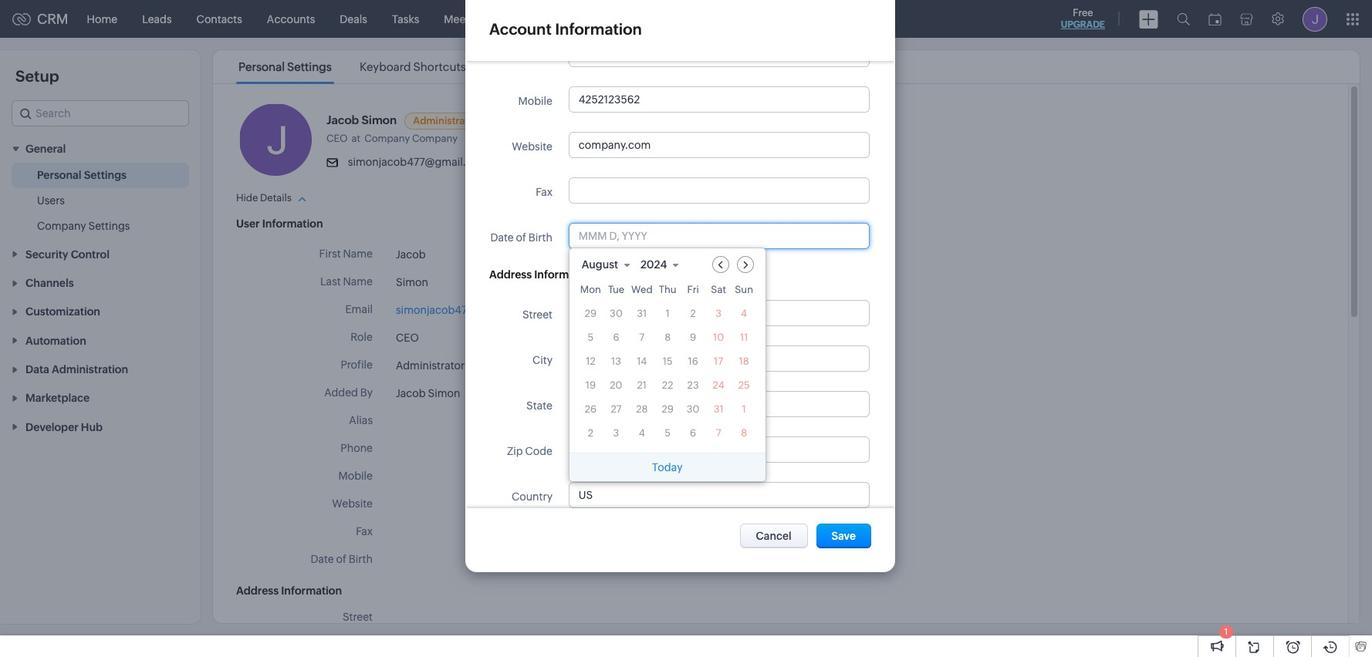 Task type: describe. For each thing, give the bounding box(es) containing it.
sunday column header
[[734, 284, 755, 300]]

3 for 3 sat cell
[[716, 308, 722, 320]]

8 for 8 thu cell
[[665, 332, 671, 344]]

tue
[[608, 284, 625, 296]]

profile image
[[1303, 7, 1328, 31]]

saturday column header
[[709, 284, 729, 300]]

campaigns link
[[616, 0, 699, 37]]

added by
[[324, 387, 373, 399]]

city
[[533, 354, 553, 367]]

general region
[[0, 163, 201, 240]]

23 fri cell
[[688, 380, 699, 392]]

4 sun cell
[[741, 308, 748, 320]]

shortcuts
[[413, 60, 466, 73]]

crm link
[[12, 11, 68, 27]]

1 horizontal spatial street
[[523, 309, 553, 321]]

email
[[345, 303, 373, 316]]

15
[[663, 356, 673, 368]]

1 thu cell
[[666, 308, 670, 320]]

2 horizontal spatial 1
[[1225, 628, 1229, 637]]

cancel
[[756, 530, 792, 543]]

ceo at company company
[[327, 133, 458, 144]]

jacob simon for administrator
[[327, 114, 397, 127]]

31 sat cell
[[709, 399, 729, 420]]

hide
[[236, 192, 258, 204]]

details
[[260, 192, 292, 204]]

meetings link
[[432, 0, 503, 37]]

row containing 29
[[581, 303, 755, 324]]

user
[[236, 218, 260, 230]]

0 horizontal spatial 27
[[494, 389, 504, 400]]

1 vertical spatial settings
[[84, 169, 127, 182]]

14 wed cell
[[637, 356, 647, 368]]

reports
[[565, 13, 604, 25]]

fri
[[688, 284, 699, 296]]

19
[[586, 380, 596, 392]]

25
[[739, 380, 750, 392]]

row containing 26
[[581, 399, 755, 420]]

4 for the 4 wed cell in the bottom of the page
[[639, 428, 645, 439]]

code
[[525, 446, 553, 458]]

tasks
[[392, 13, 420, 25]]

3 tue cell
[[614, 428, 620, 439]]

keyboard shortcuts
[[360, 60, 466, 73]]

last name
[[320, 276, 373, 288]]

today button
[[570, 453, 766, 482]]

8 sun cell
[[741, 428, 748, 439]]

company settings
[[37, 220, 130, 233]]

8 thu cell
[[665, 332, 671, 344]]

simon for mon, 27 nov 2023 12:54 pm
[[428, 388, 461, 400]]

16 fri cell
[[688, 356, 699, 368]]

reports link
[[552, 0, 616, 37]]

1 vertical spatial simon
[[396, 276, 429, 289]]

2024 field
[[640, 256, 687, 273]]

1 horizontal spatial website
[[512, 141, 553, 153]]

16
[[688, 356, 699, 368]]

18
[[739, 356, 750, 368]]

settings inside company settings link
[[88, 220, 130, 233]]

setup
[[15, 67, 59, 85]]

role
[[351, 331, 373, 344]]

10
[[714, 332, 725, 344]]

upgrade
[[1062, 19, 1106, 30]]

mon
[[581, 284, 602, 296]]

29 for the 29 thu cell
[[662, 404, 674, 415]]

added
[[324, 387, 358, 399]]

last
[[320, 276, 341, 288]]

4 for 4 sun cell
[[741, 308, 748, 320]]

mon, 27 nov 2023 12:54 pm
[[471, 389, 588, 400]]

personal inside list
[[239, 60, 285, 73]]

0 horizontal spatial address information
[[236, 585, 342, 598]]

21 wed cell
[[637, 380, 647, 392]]

august
[[582, 259, 619, 271]]

1 horizontal spatial phone
[[521, 49, 553, 62]]

name for first name
[[343, 248, 373, 260]]

25 sun cell
[[734, 375, 755, 396]]

2024
[[641, 259, 668, 271]]

1 vertical spatial website
[[332, 498, 373, 510]]

personal settings inside list
[[239, 60, 332, 73]]

1 horizontal spatial of
[[516, 232, 527, 244]]

simonjacob477@gmail.com link
[[396, 304, 537, 317]]

users link
[[37, 193, 65, 209]]

free
[[1074, 7, 1094, 19]]

user information
[[236, 218, 323, 230]]

account information
[[490, 20, 642, 38]]

thu
[[659, 284, 677, 296]]

profile
[[341, 359, 373, 371]]

home
[[87, 13, 117, 25]]

jacob for mon, 27 nov 2023 12:54 pm
[[396, 388, 426, 400]]

6 tue cell
[[613, 332, 620, 344]]

list containing personal settings
[[225, 50, 480, 83]]

zip
[[507, 446, 523, 458]]

21
[[637, 380, 647, 392]]

leads link
[[130, 0, 184, 37]]

3 sat cell
[[716, 308, 722, 320]]

campaigns
[[629, 13, 686, 25]]

alias
[[349, 415, 373, 427]]

19 mon cell
[[581, 375, 602, 396]]

20
[[610, 380, 623, 392]]

ceo for ceo
[[396, 332, 419, 344]]

2023
[[525, 389, 548, 400]]

20 tue cell
[[610, 380, 623, 392]]

1 vertical spatial mobile
[[339, 470, 373, 483]]

30 fri cell
[[687, 404, 700, 415]]

1 horizontal spatial company
[[365, 133, 410, 144]]

2 for 2 mon cell
[[588, 428, 594, 439]]

save button
[[817, 524, 872, 549]]

8 for 8 sun cell
[[741, 428, 748, 439]]

9 fri cell
[[690, 332, 697, 344]]

1 vertical spatial street
[[343, 612, 373, 624]]

0 vertical spatial address
[[490, 269, 532, 281]]

26
[[585, 404, 597, 415]]

0 vertical spatial birth
[[529, 232, 553, 244]]

27 tue cell
[[611, 404, 622, 415]]

users
[[37, 195, 65, 207]]

29 thu cell
[[662, 404, 674, 415]]

3 for 3 tue cell
[[614, 428, 620, 439]]

first
[[319, 248, 341, 260]]

search element
[[1168, 0, 1200, 38]]

wednesday column header
[[632, 284, 653, 300]]

12
[[586, 356, 596, 368]]

0 vertical spatial date
[[491, 232, 514, 244]]

crm
[[37, 11, 68, 27]]

24 sat cell
[[709, 375, 729, 396]]

1 vertical spatial birth
[[349, 554, 373, 566]]

5 for 5 thu cell
[[665, 428, 671, 439]]

1 vertical spatial phone
[[341, 442, 373, 455]]

1 sun cell
[[742, 404, 747, 415]]

13 tue cell
[[612, 356, 622, 368]]

keyboard shortcuts link
[[357, 60, 469, 73]]

1 for 1 sun cell
[[742, 404, 747, 415]]

0 vertical spatial date of birth
[[491, 232, 553, 244]]

company company link
[[365, 133, 462, 144]]

0 vertical spatial address information
[[490, 269, 595, 281]]

choose date dialog
[[569, 248, 767, 483]]

today link
[[653, 462, 683, 474]]

1 vertical spatial simonjacob477@gmail.com
[[396, 304, 537, 317]]

accounts link
[[255, 0, 328, 37]]

0 horizontal spatial of
[[336, 554, 347, 566]]

28
[[636, 404, 648, 415]]

at
[[352, 133, 361, 144]]



Task type: vqa. For each thing, say whether or not it's contained in the screenshot.


Task type: locate. For each thing, give the bounding box(es) containing it.
1 vertical spatial date of birth
[[311, 554, 373, 566]]

administrator for profile
[[396, 360, 465, 372]]

0 horizontal spatial 8
[[665, 332, 671, 344]]

1 vertical spatial address
[[236, 585, 279, 598]]

1 vertical spatial of
[[336, 554, 347, 566]]

search image
[[1178, 12, 1191, 25]]

first name
[[319, 248, 373, 260]]

0 horizontal spatial personal
[[37, 169, 82, 182]]

0 horizontal spatial 2
[[588, 428, 594, 439]]

hide details link
[[236, 192, 307, 204]]

5 down the 29 thu cell
[[665, 428, 671, 439]]

administrator up company company link
[[413, 115, 479, 127]]

MMM D, YYYY text field
[[570, 224, 869, 249]]

31 inside cell
[[714, 404, 724, 415]]

1 horizontal spatial fax
[[536, 186, 553, 198]]

1 vertical spatial 4
[[639, 428, 645, 439]]

0 vertical spatial simon
[[362, 114, 397, 127]]

2 vertical spatial jacob
[[396, 388, 426, 400]]

0 horizontal spatial birth
[[349, 554, 373, 566]]

5 mon cell
[[588, 332, 594, 344]]

wed
[[632, 284, 653, 296]]

1 horizontal spatial 6
[[690, 428, 697, 439]]

18 sun cell
[[734, 351, 755, 372]]

row down the 29 thu cell
[[581, 423, 755, 444]]

0 horizontal spatial ceo
[[327, 133, 348, 144]]

0 vertical spatial 7
[[640, 332, 645, 344]]

personal up 'users'
[[37, 169, 82, 182]]

12 mon cell
[[586, 356, 596, 368]]

None text field
[[570, 133, 869, 158], [570, 347, 869, 371], [570, 438, 869, 463], [570, 133, 869, 158], [570, 347, 869, 371], [570, 438, 869, 463]]

friday column header
[[683, 284, 704, 300]]

1 vertical spatial administrator
[[396, 360, 465, 372]]

company settings link
[[37, 219, 130, 234]]

0 horizontal spatial 5
[[588, 332, 594, 344]]

1 vertical spatial jacob simon
[[396, 388, 461, 400]]

personal settings link inside list
[[236, 60, 334, 73]]

0 vertical spatial mobile
[[518, 95, 553, 107]]

31
[[637, 308, 647, 320], [714, 404, 724, 415]]

name
[[343, 248, 373, 260], [343, 276, 373, 288]]

mon,
[[471, 389, 492, 400]]

0 horizontal spatial phone
[[341, 442, 373, 455]]

2 vertical spatial 1
[[1225, 628, 1229, 637]]

1
[[666, 308, 670, 320], [742, 404, 747, 415], [1225, 628, 1229, 637]]

1 vertical spatial fax
[[356, 526, 373, 538]]

mobile down account
[[518, 95, 553, 107]]

0 vertical spatial street
[[523, 309, 553, 321]]

jacob right by
[[396, 388, 426, 400]]

1 vertical spatial 1
[[742, 404, 747, 415]]

7
[[640, 332, 645, 344], [716, 428, 722, 439]]

account
[[490, 20, 552, 38]]

mon tue wed thu
[[581, 284, 677, 296]]

3 row from the top
[[581, 327, 755, 348]]

0 vertical spatial personal settings link
[[236, 60, 334, 73]]

row up '1 thu' cell
[[581, 284, 755, 300]]

2 vertical spatial simon
[[428, 388, 461, 400]]

22
[[662, 380, 674, 392]]

simon up the simonjacob477@gmail.com link on the left of the page
[[396, 276, 429, 289]]

0 horizontal spatial website
[[332, 498, 373, 510]]

1 horizontal spatial address
[[490, 269, 532, 281]]

calendar image
[[1209, 13, 1222, 25]]

row down thursday column header
[[581, 303, 755, 324]]

0 horizontal spatial personal settings link
[[37, 168, 127, 183]]

personal inside general region
[[37, 169, 82, 182]]

personal settings link for keyboard shortcuts link
[[236, 60, 334, 73]]

tasks link
[[380, 0, 432, 37]]

grid containing mon
[[570, 281, 766, 453]]

3 down saturday "column header"
[[716, 308, 722, 320]]

4 row from the top
[[581, 351, 755, 372]]

7 sat cell
[[716, 428, 722, 439]]

1 vertical spatial ceo
[[396, 332, 419, 344]]

27 down 20 tue cell
[[611, 404, 622, 415]]

6 down 30 fri cell
[[690, 428, 697, 439]]

pm
[[575, 389, 588, 400]]

30 down 23 fri cell
[[687, 404, 700, 415]]

1 vertical spatial date
[[311, 554, 334, 566]]

0 horizontal spatial 31
[[637, 308, 647, 320]]

simon left mon,
[[428, 388, 461, 400]]

contacts
[[197, 13, 242, 25]]

30 down tuesday column header
[[610, 308, 623, 320]]

phone down alias
[[341, 442, 373, 455]]

today
[[653, 462, 683, 474]]

7 for 7 sat cell on the right of page
[[716, 428, 722, 439]]

jacob for administrator
[[327, 114, 359, 127]]

profile element
[[1294, 0, 1337, 37]]

logo image
[[12, 13, 31, 25]]

1 horizontal spatial 31
[[714, 404, 724, 415]]

row down 15
[[581, 375, 755, 396]]

settings
[[287, 60, 332, 73], [84, 169, 127, 182], [88, 220, 130, 233]]

1 horizontal spatial birth
[[529, 232, 553, 244]]

0 horizontal spatial date
[[311, 554, 334, 566]]

jacob simon for mon, 27 nov 2023 12:54 pm
[[396, 388, 461, 400]]

0 vertical spatial 5
[[588, 332, 594, 344]]

2 row from the top
[[581, 303, 755, 324]]

2 vertical spatial settings
[[88, 220, 130, 233]]

grid inside choose date dialog
[[570, 281, 766, 453]]

9
[[690, 332, 697, 344]]

0 vertical spatial 4
[[741, 308, 748, 320]]

1 horizontal spatial 5
[[665, 428, 671, 439]]

28 wed cell
[[636, 404, 648, 415]]

1 horizontal spatial 2
[[691, 308, 696, 320]]

6 fri cell
[[690, 428, 697, 439]]

31 down wednesday column header
[[637, 308, 647, 320]]

row up 22
[[581, 351, 755, 372]]

address information
[[490, 269, 595, 281], [236, 585, 342, 598]]

1 for '1 thu' cell
[[666, 308, 670, 320]]

15 thu cell
[[663, 356, 673, 368]]

date
[[491, 232, 514, 244], [311, 554, 334, 566]]

0 vertical spatial 6
[[613, 332, 620, 344]]

31 down "24 sat" cell
[[714, 404, 724, 415]]

0 vertical spatial jacob
[[327, 114, 359, 127]]

17 sat cell
[[709, 351, 729, 372]]

personal settings link
[[236, 60, 334, 73], [37, 168, 127, 183]]

0 horizontal spatial mobile
[[339, 470, 373, 483]]

hide details
[[236, 192, 292, 204]]

1 vertical spatial personal
[[37, 169, 82, 182]]

zip code
[[507, 446, 553, 458]]

1 horizontal spatial 30
[[687, 404, 700, 415]]

12:54
[[549, 389, 573, 400]]

row containing 2
[[581, 423, 755, 444]]

30 for 30 fri cell
[[687, 404, 700, 415]]

general button
[[0, 134, 201, 163]]

row up 15 thu cell
[[581, 327, 755, 348]]

jacob up at
[[327, 114, 359, 127]]

ceo right role
[[396, 332, 419, 344]]

row containing 12
[[581, 351, 755, 372]]

ceo left at
[[327, 133, 348, 144]]

1 vertical spatial jacob
[[396, 249, 426, 261]]

1 vertical spatial 29
[[662, 404, 674, 415]]

company inside general region
[[37, 220, 86, 233]]

0 horizontal spatial address
[[236, 585, 279, 598]]

0 vertical spatial 2
[[691, 308, 696, 320]]

8
[[665, 332, 671, 344], [741, 428, 748, 439]]

7 up 14
[[640, 332, 645, 344]]

simon for administrator
[[362, 114, 397, 127]]

14
[[637, 356, 647, 368]]

29 down monday column header
[[585, 308, 597, 320]]

6 down 30 tue 'cell'
[[613, 332, 620, 344]]

2 for 2 fri cell
[[691, 308, 696, 320]]

0 horizontal spatial personal settings
[[37, 169, 127, 182]]

29 for 29 mon cell
[[585, 308, 597, 320]]

personal settings down the accounts link
[[239, 60, 332, 73]]

11 sun cell
[[740, 332, 749, 344]]

1 vertical spatial address information
[[236, 585, 342, 598]]

29 up 5 thu cell
[[662, 404, 674, 415]]

row down 22
[[581, 399, 755, 420]]

name right last at the left top of page
[[343, 276, 373, 288]]

home link
[[75, 0, 130, 37]]

simonjacob477@gmail.com
[[348, 156, 489, 168], [396, 304, 537, 317]]

birth
[[529, 232, 553, 244], [349, 554, 373, 566]]

name for last name
[[343, 276, 373, 288]]

1 vertical spatial personal settings link
[[37, 168, 127, 183]]

0 vertical spatial fax
[[536, 186, 553, 198]]

sun
[[735, 284, 754, 296]]

of
[[516, 232, 527, 244], [336, 554, 347, 566]]

27 left nov
[[494, 389, 504, 400]]

8 up 15
[[665, 332, 671, 344]]

0 vertical spatial name
[[343, 248, 373, 260]]

1 vertical spatial name
[[343, 276, 373, 288]]

0 vertical spatial simonjacob477@gmail.com
[[348, 156, 489, 168]]

company down shortcuts
[[412, 133, 458, 144]]

30 tue cell
[[610, 308, 623, 320]]

0 vertical spatial 30
[[610, 308, 623, 320]]

5 thu cell
[[665, 428, 671, 439]]

phone down account
[[521, 49, 553, 62]]

6 for 6 tue cell
[[613, 332, 620, 344]]

None text field
[[570, 87, 869, 112], [570, 178, 869, 203], [570, 301, 869, 326], [570, 392, 869, 417], [570, 483, 869, 508], [570, 87, 869, 112], [570, 178, 869, 203], [570, 301, 869, 326], [570, 392, 869, 417], [570, 483, 869, 508]]

5 down 29 mon cell
[[588, 332, 594, 344]]

ceo
[[327, 133, 348, 144], [396, 332, 419, 344]]

meetings
[[444, 13, 491, 25]]

4 down sunday column header
[[741, 308, 748, 320]]

0 horizontal spatial 30
[[610, 308, 623, 320]]

6 row from the top
[[581, 399, 755, 420]]

personal settings inside general region
[[37, 169, 127, 182]]

save
[[832, 530, 856, 543]]

0 horizontal spatial 7
[[640, 332, 645, 344]]

5 for 5 mon cell
[[588, 332, 594, 344]]

row containing 5
[[581, 327, 755, 348]]

26 mon cell
[[585, 404, 597, 415]]

2 mon cell
[[588, 428, 594, 439]]

7 row from the top
[[581, 423, 755, 444]]

7 for 7 wed cell
[[640, 332, 645, 344]]

accounts
[[267, 13, 315, 25]]

deals
[[340, 13, 368, 25]]

6
[[613, 332, 620, 344], [690, 428, 697, 439]]

24
[[713, 380, 725, 392]]

address
[[490, 269, 532, 281], [236, 585, 279, 598]]

0 horizontal spatial company
[[37, 220, 86, 233]]

name right first
[[343, 248, 373, 260]]

1 horizontal spatial 1
[[742, 404, 747, 415]]

1 horizontal spatial 29
[[662, 404, 674, 415]]

1 horizontal spatial 8
[[741, 428, 748, 439]]

0 vertical spatial ceo
[[327, 133, 348, 144]]

4 down 28 wed cell
[[639, 428, 645, 439]]

1 row from the top
[[581, 284, 755, 300]]

0 vertical spatial personal
[[239, 60, 285, 73]]

settings inside list
[[287, 60, 332, 73]]

nov
[[506, 389, 523, 400]]

administrator for jacob simon
[[413, 115, 479, 127]]

calls link
[[503, 0, 552, 37]]

ceo for ceo at company company
[[327, 133, 348, 144]]

22 thu cell
[[662, 380, 674, 392]]

5 row from the top
[[581, 375, 755, 396]]

information
[[555, 20, 642, 38], [262, 218, 323, 230], [535, 269, 595, 281], [281, 585, 342, 598]]

personal settings down general dropdown button
[[37, 169, 127, 182]]

thursday column header
[[658, 284, 678, 300]]

10 sat cell
[[714, 332, 725, 344]]

17
[[714, 356, 724, 368]]

sat
[[711, 284, 727, 296]]

mobile down alias
[[339, 470, 373, 483]]

personal settings link down general dropdown button
[[37, 168, 127, 183]]

1 horizontal spatial 7
[[716, 428, 722, 439]]

personal settings link for users "link"
[[37, 168, 127, 183]]

1 horizontal spatial personal settings link
[[236, 60, 334, 73]]

1 vertical spatial 2
[[588, 428, 594, 439]]

1 vertical spatial 8
[[741, 428, 748, 439]]

4 wed cell
[[639, 428, 645, 439]]

row
[[581, 284, 755, 300], [581, 303, 755, 324], [581, 327, 755, 348], [581, 351, 755, 372], [581, 375, 755, 396], [581, 399, 755, 420], [581, 423, 755, 444]]

0 vertical spatial 8
[[665, 332, 671, 344]]

jacob simon left mon,
[[396, 388, 461, 400]]

administrator down the simonjacob477@gmail.com link on the left of the page
[[396, 360, 465, 372]]

13
[[612, 356, 622, 368]]

5
[[588, 332, 594, 344], [665, 428, 671, 439]]

simon up "ceo at company company"
[[362, 114, 397, 127]]

1 name from the top
[[343, 248, 373, 260]]

jacob simon
[[327, 114, 397, 127], [396, 388, 461, 400]]

31 for 31 sat cell
[[714, 404, 724, 415]]

list
[[225, 50, 480, 83]]

monday column header
[[581, 284, 602, 300]]

0 horizontal spatial fax
[[356, 526, 373, 538]]

country
[[512, 491, 553, 503]]

8 down 1 sun cell
[[741, 428, 748, 439]]

1 horizontal spatial personal settings
[[239, 60, 332, 73]]

grid
[[570, 281, 766, 453]]

personal settings link down the accounts link
[[236, 60, 334, 73]]

1 vertical spatial 7
[[716, 428, 722, 439]]

23
[[688, 380, 699, 392]]

1 vertical spatial 30
[[687, 404, 700, 415]]

personal down the accounts link
[[239, 60, 285, 73]]

tuesday column header
[[606, 284, 627, 300]]

cancel button
[[740, 524, 808, 549]]

0 vertical spatial settings
[[287, 60, 332, 73]]

personal
[[239, 60, 285, 73], [37, 169, 82, 182]]

August field
[[581, 256, 638, 273]]

0 horizontal spatial 1
[[666, 308, 670, 320]]

31 for 31 wed cell
[[637, 308, 647, 320]]

1 vertical spatial 31
[[714, 404, 724, 415]]

6 for 6 fri cell
[[690, 428, 697, 439]]

deals link
[[328, 0, 380, 37]]

1 horizontal spatial 4
[[741, 308, 748, 320]]

2 down 26 mon cell
[[588, 428, 594, 439]]

1 horizontal spatial 27
[[611, 404, 622, 415]]

29 mon cell
[[585, 308, 597, 320]]

0 vertical spatial website
[[512, 141, 553, 153]]

by
[[360, 387, 373, 399]]

personal settings
[[239, 60, 332, 73], [37, 169, 127, 182]]

jacob simon up at
[[327, 114, 397, 127]]

0 horizontal spatial street
[[343, 612, 373, 624]]

company right at
[[365, 133, 410, 144]]

date of birth
[[491, 232, 553, 244], [311, 554, 373, 566]]

1 horizontal spatial 3
[[716, 308, 722, 320]]

0 horizontal spatial 4
[[639, 428, 645, 439]]

state
[[527, 400, 553, 412]]

row containing 19
[[581, 375, 755, 396]]

31 wed cell
[[637, 308, 647, 320]]

contacts link
[[184, 0, 255, 37]]

jacob right the first name
[[396, 249, 426, 261]]

0 horizontal spatial date of birth
[[311, 554, 373, 566]]

street
[[523, 309, 553, 321], [343, 612, 373, 624]]

1 vertical spatial personal settings
[[37, 169, 127, 182]]

2 down the friday column header
[[691, 308, 696, 320]]

0 vertical spatial personal settings
[[239, 60, 332, 73]]

general
[[25, 143, 66, 155]]

calls
[[516, 13, 540, 25]]

2 name from the top
[[343, 276, 373, 288]]

2 horizontal spatial company
[[412, 133, 458, 144]]

2 fri cell
[[691, 308, 696, 320]]

7 wed cell
[[640, 332, 645, 344]]

7 down 31 sat cell
[[716, 428, 722, 439]]

0 vertical spatial 29
[[585, 308, 597, 320]]

30 for 30 tue 'cell'
[[610, 308, 623, 320]]

company down users "link"
[[37, 220, 86, 233]]

1 horizontal spatial mobile
[[518, 95, 553, 107]]

free upgrade
[[1062, 7, 1106, 30]]

row containing mon
[[581, 284, 755, 300]]

1 horizontal spatial address information
[[490, 269, 595, 281]]

3 down 27 tue "cell" at the left bottom of page
[[614, 428, 620, 439]]

27 inside choose date dialog
[[611, 404, 622, 415]]



